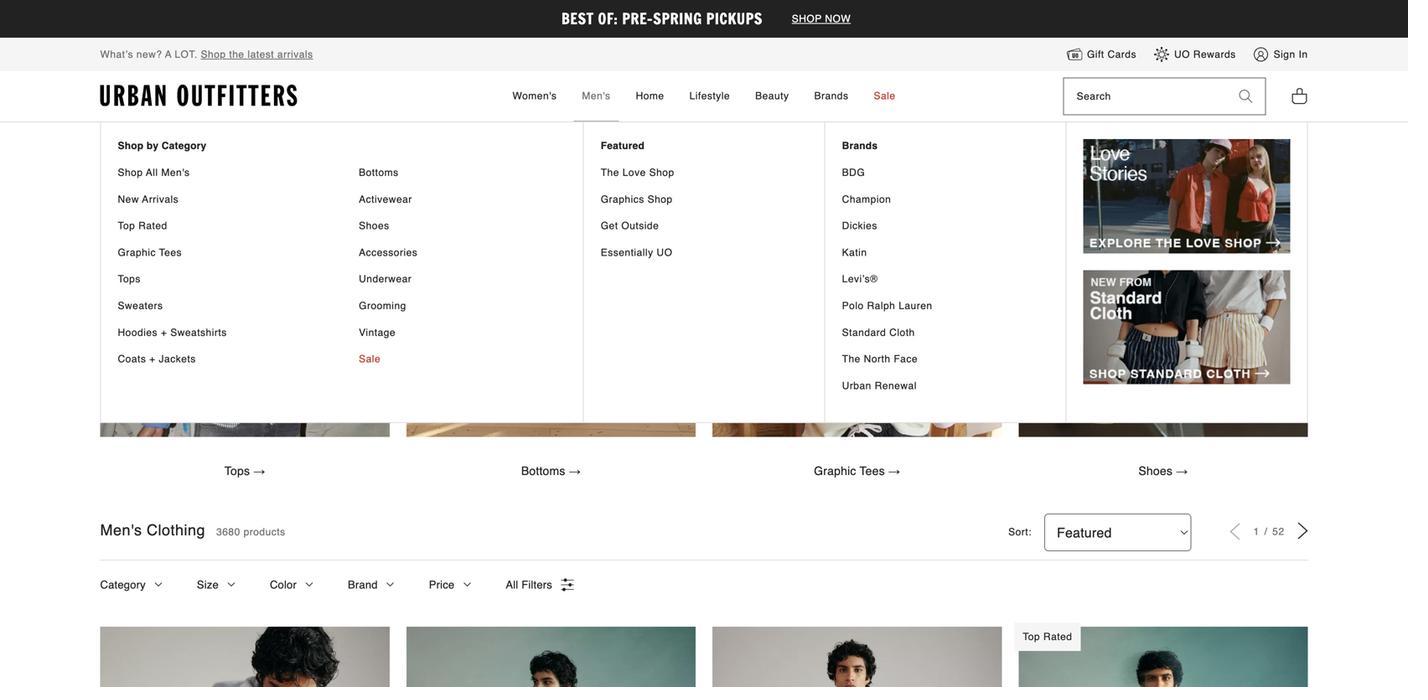 Task type: describe. For each thing, give the bounding box(es) containing it.
essentially
[[601, 247, 654, 259]]

bottoms →
[[521, 464, 581, 478]]

3680
[[216, 527, 240, 538]]

all inside the main navigation element
[[146, 167, 158, 179]]

→ for tops →
[[253, 464, 265, 478]]

1 vertical spatial top rated
[[1023, 631, 1073, 643]]

katin
[[842, 247, 867, 259]]

1 horizontal spatial sale link
[[866, 71, 904, 122]]

what's new? a lot. shop the latest arrivals
[[100, 49, 313, 61]]

graphic for graphic tees
[[118, 247, 156, 259]]

polo ralph lauren
[[842, 300, 933, 312]]

graphics shop
[[601, 194, 673, 205]]

tops →
[[225, 464, 265, 478]]

shoes link
[[359, 219, 567, 233]]

home
[[636, 90, 665, 102]]

brand
[[348, 579, 378, 592]]

all filters
[[506, 579, 553, 592]]

levi's® link
[[842, 273, 1049, 287]]

Search text field
[[1065, 79, 1227, 115]]

category inside the main navigation element
[[162, 140, 207, 152]]

spring
[[653, 8, 702, 29]]

gift cards
[[1088, 48, 1137, 60]]

dickies link
[[842, 219, 1049, 233]]

graphics
[[601, 194, 645, 205]]

lauren
[[899, 300, 933, 312]]

+ for hoodies
[[161, 327, 167, 339]]

sweaters link
[[118, 299, 325, 313]]

sign in
[[1274, 48, 1309, 60]]

shop all men's link
[[118, 166, 325, 180]]

graphic tees
[[118, 247, 182, 259]]

size button
[[197, 561, 236, 610]]

in
[[1299, 48, 1309, 60]]

color
[[270, 579, 297, 592]]

uo inside the main navigation element
[[657, 247, 673, 259]]

filters
[[522, 579, 553, 592]]

sale for sale link to the bottom
[[359, 353, 381, 365]]

polo ralph lauren link
[[842, 299, 1049, 313]]

clothing
[[147, 522, 205, 539]]

brands link
[[806, 71, 857, 122]]

standard cloth
[[842, 327, 915, 339]]

1 horizontal spatial top
[[1023, 631, 1041, 643]]

1 vertical spatial brands
[[842, 140, 878, 152]]

standard cloth shortstop tee image
[[1019, 627, 1309, 688]]

katin link
[[842, 246, 1049, 260]]

bottoms for bottoms →
[[521, 464, 566, 478]]

grooming link
[[359, 299, 567, 313]]

bdg link
[[842, 166, 1049, 180]]

standard cloth (boxing day) image
[[1084, 270, 1291, 385]]

beauty link
[[747, 71, 798, 122]]

0 horizontal spatial top rated link
[[118, 219, 325, 233]]

cloth
[[890, 327, 915, 339]]

uo rewards
[[1175, 48, 1237, 60]]

underwear link
[[359, 273, 567, 287]]

sweatshirts
[[170, 327, 227, 339]]

jackets
[[159, 353, 196, 365]]

what's
[[100, 49, 133, 61]]

gift
[[1088, 48, 1105, 60]]

vintage link
[[359, 326, 567, 340]]

rewards
[[1194, 48, 1237, 60]]

coats + jackets link
[[118, 353, 325, 367]]

lifestyle link
[[681, 71, 739, 122]]

gift cards link
[[1067, 46, 1137, 63]]

graphic for graphic tees →
[[814, 464, 857, 478]]

3 → from the left
[[889, 464, 901, 478]]

by
[[147, 140, 159, 152]]

new
[[118, 194, 139, 205]]

shop inside the love shop link
[[650, 167, 675, 179]]

standard cloth striped boxing short image
[[406, 627, 696, 688]]

top rated inside the main navigation element
[[118, 220, 167, 232]]

sort:
[[1009, 527, 1032, 538]]

champion link
[[842, 193, 1049, 207]]

lifestyle
[[690, 90, 730, 102]]

sale for the rightmost sale link
[[874, 90, 896, 102]]

uo rewards link
[[1154, 46, 1237, 63]]

essentially uo link
[[601, 246, 808, 260]]

arrivals
[[142, 194, 179, 205]]

the love shop
[[601, 167, 675, 179]]

ralph
[[867, 300, 896, 312]]

→ for bottoms →
[[569, 464, 581, 478]]

face
[[894, 353, 918, 365]]

1 vertical spatial rated
[[1044, 631, 1073, 643]]

sign in button
[[1253, 46, 1309, 63]]

arrivals
[[277, 49, 313, 61]]

products
[[244, 527, 286, 538]]

get outside
[[601, 220, 659, 232]]

1 horizontal spatial men's
[[161, 167, 190, 179]]

standard cloth faux wool varsity jacket image
[[100, 627, 390, 688]]

pre-
[[622, 8, 653, 29]]

search image
[[1240, 90, 1253, 103]]

1
[[1254, 526, 1263, 538]]

graphics shop link
[[601, 193, 808, 207]]

the for the north face
[[842, 353, 861, 365]]

graphic tees →
[[814, 464, 901, 478]]

featured
[[601, 140, 645, 152]]

tees for graphic tees →
[[860, 464, 885, 478]]

shop inside the graphics shop link
[[648, 194, 673, 205]]

tees for graphic tees
[[159, 247, 182, 259]]

underwear
[[359, 274, 412, 285]]

of:
[[598, 8, 618, 29]]

new arrivals
[[118, 194, 179, 205]]

north
[[864, 353, 891, 365]]

my shopping bag image
[[1292, 87, 1309, 105]]

price button
[[429, 561, 472, 610]]

category inside dropdown button
[[100, 579, 146, 592]]

main navigation element
[[50, 71, 1359, 424]]

tops for tops →
[[225, 464, 250, 478]]

coats + jackets
[[118, 353, 196, 365]]



Task type: vqa. For each thing, say whether or not it's contained in the screenshot.
the rightmost the "Sale" link
yes



Task type: locate. For each thing, give the bounding box(es) containing it.
urban renewal link
[[842, 379, 1049, 393]]

0 vertical spatial tops
[[118, 274, 141, 285]]

1 vertical spatial uo
[[657, 247, 673, 259]]

top
[[118, 220, 135, 232], [1023, 631, 1041, 643]]

1 vertical spatial shoes
[[1139, 464, 1173, 478]]

all inside dropdown button
[[506, 579, 519, 592]]

m-love shop image
[[1084, 139, 1291, 254]]

tops link
[[118, 273, 325, 287]]

category right by
[[162, 140, 207, 152]]

0 horizontal spatial the
[[601, 167, 620, 179]]

outside
[[622, 220, 659, 232]]

brands up the "bdg"
[[842, 140, 878, 152]]

0 horizontal spatial top rated
[[118, 220, 167, 232]]

0 horizontal spatial graphic
[[118, 247, 156, 259]]

sale right brands link in the top right of the page
[[874, 90, 896, 102]]

get
[[601, 220, 618, 232]]

all left filters
[[506, 579, 519, 592]]

1 → from the left
[[253, 464, 265, 478]]

0 vertical spatial all
[[146, 167, 158, 179]]

category button
[[100, 561, 163, 610]]

the love shop link
[[601, 166, 808, 180]]

shop all men's
[[118, 167, 190, 179]]

1 vertical spatial tops
[[225, 464, 250, 478]]

0 vertical spatial category
[[162, 140, 207, 152]]

1 vertical spatial graphic
[[814, 464, 857, 478]]

0 vertical spatial bottoms
[[359, 167, 399, 179]]

shop up the new
[[118, 167, 143, 179]]

the north face
[[842, 353, 918, 365]]

bottoms for bottoms
[[359, 167, 399, 179]]

tops for tops
[[118, 274, 141, 285]]

bottoms inside the main navigation element
[[359, 167, 399, 179]]

graphic inside the main navigation element
[[118, 247, 156, 259]]

1 vertical spatial sale
[[359, 353, 381, 365]]

graphic
[[118, 247, 156, 259], [814, 464, 857, 478]]

1 vertical spatial category
[[100, 579, 146, 592]]

0 horizontal spatial all
[[146, 167, 158, 179]]

0 horizontal spatial shoes
[[359, 220, 390, 232]]

graphic tees link
[[118, 246, 325, 260]]

0 horizontal spatial sale
[[359, 353, 381, 365]]

0 horizontal spatial rated
[[139, 220, 167, 232]]

the
[[601, 167, 620, 179], [842, 353, 861, 365]]

hoodies + sweatshirts link
[[118, 326, 325, 340]]

shoes for shoes →
[[1139, 464, 1173, 478]]

0 vertical spatial top
[[118, 220, 135, 232]]

best of:  pre-spring pickups
[[562, 8, 767, 29]]

men's bottoms image
[[406, 148, 696, 437]]

shop right love
[[650, 167, 675, 179]]

all filters button
[[506, 561, 574, 610]]

shop left by
[[118, 140, 144, 152]]

uo left the rewards
[[1175, 48, 1191, 60]]

men's link
[[574, 71, 619, 122]]

men's shoes image
[[1019, 148, 1309, 437]]

shoes for shoes
[[359, 220, 390, 232]]

standard cloth thermal athletic short image
[[713, 627, 1002, 688]]

0 vertical spatial graphic
[[118, 247, 156, 259]]

hoodies + sweatshirts
[[118, 327, 227, 339]]

color button
[[270, 561, 314, 610]]

activewear link
[[359, 193, 567, 207]]

sale link down vintage link
[[359, 353, 567, 367]]

52
[[1273, 526, 1285, 538]]

the left 'north'
[[842, 353, 861, 365]]

2 vertical spatial men's
[[100, 522, 142, 539]]

1 vertical spatial the
[[842, 353, 861, 365]]

1 vertical spatial men's
[[161, 167, 190, 179]]

1 horizontal spatial sale
[[874, 90, 896, 102]]

brands right "beauty"
[[815, 90, 849, 102]]

+ right coats
[[149, 353, 156, 365]]

men's for men's clothing
[[100, 522, 142, 539]]

1 horizontal spatial category
[[162, 140, 207, 152]]

0 vertical spatial the
[[601, 167, 620, 179]]

1 horizontal spatial the
[[842, 353, 861, 365]]

+
[[161, 327, 167, 339], [149, 353, 156, 365]]

0 horizontal spatial bottoms
[[359, 167, 399, 179]]

best
[[562, 8, 594, 29]]

coats
[[118, 353, 146, 365]]

rated inside the main navigation element
[[139, 220, 167, 232]]

shop now link
[[784, 13, 860, 25]]

bottoms
[[359, 167, 399, 179], [521, 464, 566, 478]]

tops → link
[[207, 454, 283, 489]]

new arrivals link
[[118, 193, 325, 207]]

1 vertical spatial bottoms
[[521, 464, 566, 478]]

shop inside shop all men's link
[[118, 167, 143, 179]]

1 horizontal spatial top rated link
[[1015, 623, 1309, 688]]

polo
[[842, 300, 864, 312]]

1 vertical spatial +
[[149, 353, 156, 365]]

brand button
[[348, 561, 396, 610]]

shop left the
[[201, 49, 226, 61]]

urban outfitters image
[[100, 85, 297, 107]]

sale link
[[866, 71, 904, 122], [359, 353, 567, 367]]

0 vertical spatial rated
[[139, 220, 167, 232]]

tops inside the main navigation element
[[118, 274, 141, 285]]

standard cloth link
[[842, 326, 1049, 340]]

1 vertical spatial sale link
[[359, 353, 567, 367]]

get outside link
[[601, 219, 808, 233]]

1 horizontal spatial rated
[[1044, 631, 1073, 643]]

1 horizontal spatial graphic
[[814, 464, 857, 478]]

home link
[[628, 71, 673, 122]]

vintage
[[359, 327, 396, 339]]

men's clothing
[[100, 522, 205, 539]]

the left love
[[601, 167, 620, 179]]

women's link
[[504, 71, 566, 122]]

0 horizontal spatial tops
[[118, 274, 141, 285]]

0 vertical spatial brands
[[815, 90, 849, 102]]

tees inside the main navigation element
[[159, 247, 182, 259]]

0 vertical spatial top rated link
[[118, 219, 325, 233]]

3680 products
[[216, 527, 286, 538]]

activewear
[[359, 194, 412, 205]]

0 vertical spatial +
[[161, 327, 167, 339]]

1 horizontal spatial tees
[[860, 464, 885, 478]]

urban
[[842, 380, 872, 392]]

top rated link
[[118, 219, 325, 233], [1015, 623, 1309, 688]]

champion
[[842, 194, 892, 205]]

men's left clothing
[[100, 522, 142, 539]]

all down by
[[146, 167, 158, 179]]

1 horizontal spatial shoes
[[1139, 464, 1173, 478]]

all
[[146, 167, 158, 179], [506, 579, 519, 592]]

0 vertical spatial sale link
[[866, 71, 904, 122]]

0 vertical spatial sale
[[874, 90, 896, 102]]

standard
[[842, 327, 887, 339]]

0 vertical spatial uo
[[1175, 48, 1191, 60]]

1 vertical spatial tees
[[860, 464, 885, 478]]

1 horizontal spatial +
[[161, 327, 167, 339]]

grooming
[[359, 300, 407, 312]]

men's down shop by category
[[161, 167, 190, 179]]

0 horizontal spatial sale link
[[359, 353, 567, 367]]

1 horizontal spatial top rated
[[1023, 631, 1073, 643]]

men's left home
[[582, 90, 611, 102]]

latest
[[248, 49, 274, 61]]

sale down the vintage
[[359, 353, 381, 365]]

0 horizontal spatial top
[[118, 220, 135, 232]]

0 horizontal spatial category
[[100, 579, 146, 592]]

shop up outside
[[648, 194, 673, 205]]

dickies
[[842, 220, 878, 232]]

0 vertical spatial men's
[[582, 90, 611, 102]]

shop by category
[[118, 140, 207, 152]]

renewal
[[875, 380, 917, 392]]

sale link right brands link in the top right of the page
[[866, 71, 904, 122]]

1 horizontal spatial uo
[[1175, 48, 1191, 60]]

urban renewal
[[842, 380, 917, 392]]

0 horizontal spatial +
[[149, 353, 156, 365]]

now
[[825, 13, 851, 25]]

graphic tees image
[[713, 148, 1002, 437]]

top rated
[[118, 220, 167, 232], [1023, 631, 1073, 643]]

0 vertical spatial tees
[[159, 247, 182, 259]]

the for the love shop
[[601, 167, 620, 179]]

shoes inside the main navigation element
[[359, 220, 390, 232]]

men's tops image
[[100, 148, 390, 437]]

4 → from the left
[[1177, 464, 1189, 478]]

shop the latest arrivals link
[[201, 49, 313, 61]]

0 horizontal spatial uo
[[657, 247, 673, 259]]

levi's®
[[842, 274, 878, 285]]

2 → from the left
[[569, 464, 581, 478]]

1 vertical spatial top
[[1023, 631, 1041, 643]]

essentially uo
[[601, 247, 673, 259]]

size
[[197, 579, 219, 592]]

0 vertical spatial shoes
[[359, 220, 390, 232]]

tops up sweaters
[[118, 274, 141, 285]]

uo down outside
[[657, 247, 673, 259]]

0 horizontal spatial tees
[[159, 247, 182, 259]]

category
[[162, 140, 207, 152], [100, 579, 146, 592]]

new?
[[137, 49, 162, 61]]

shop
[[792, 13, 822, 25]]

tops up 3680
[[225, 464, 250, 478]]

0 vertical spatial top rated
[[118, 220, 167, 232]]

top inside the main navigation element
[[118, 220, 135, 232]]

1 horizontal spatial all
[[506, 579, 519, 592]]

0 horizontal spatial men's
[[100, 522, 142, 539]]

1 vertical spatial top rated link
[[1015, 623, 1309, 688]]

2 horizontal spatial men's
[[582, 90, 611, 102]]

1 horizontal spatial bottoms
[[521, 464, 566, 478]]

1 horizontal spatial tops
[[225, 464, 250, 478]]

→ for shoes →
[[1177, 464, 1189, 478]]

1 vertical spatial all
[[506, 579, 519, 592]]

graphic tees → link
[[797, 454, 918, 489]]

None search field
[[1065, 79, 1227, 115]]

shoes
[[359, 220, 390, 232], [1139, 464, 1173, 478]]

category down men's clothing
[[100, 579, 146, 592]]

women's
[[513, 90, 557, 102]]

pickups
[[707, 8, 763, 29]]

→
[[253, 464, 265, 478], [569, 464, 581, 478], [889, 464, 901, 478], [1177, 464, 1189, 478]]

lot.
[[175, 49, 198, 61]]

+ right the hoodies
[[161, 327, 167, 339]]

price
[[429, 579, 455, 592]]

men's for men's
[[582, 90, 611, 102]]

+ for coats
[[149, 353, 156, 365]]

accessories
[[359, 247, 418, 259]]

hoodies
[[118, 327, 158, 339]]

bottoms → link
[[504, 454, 599, 489]]



